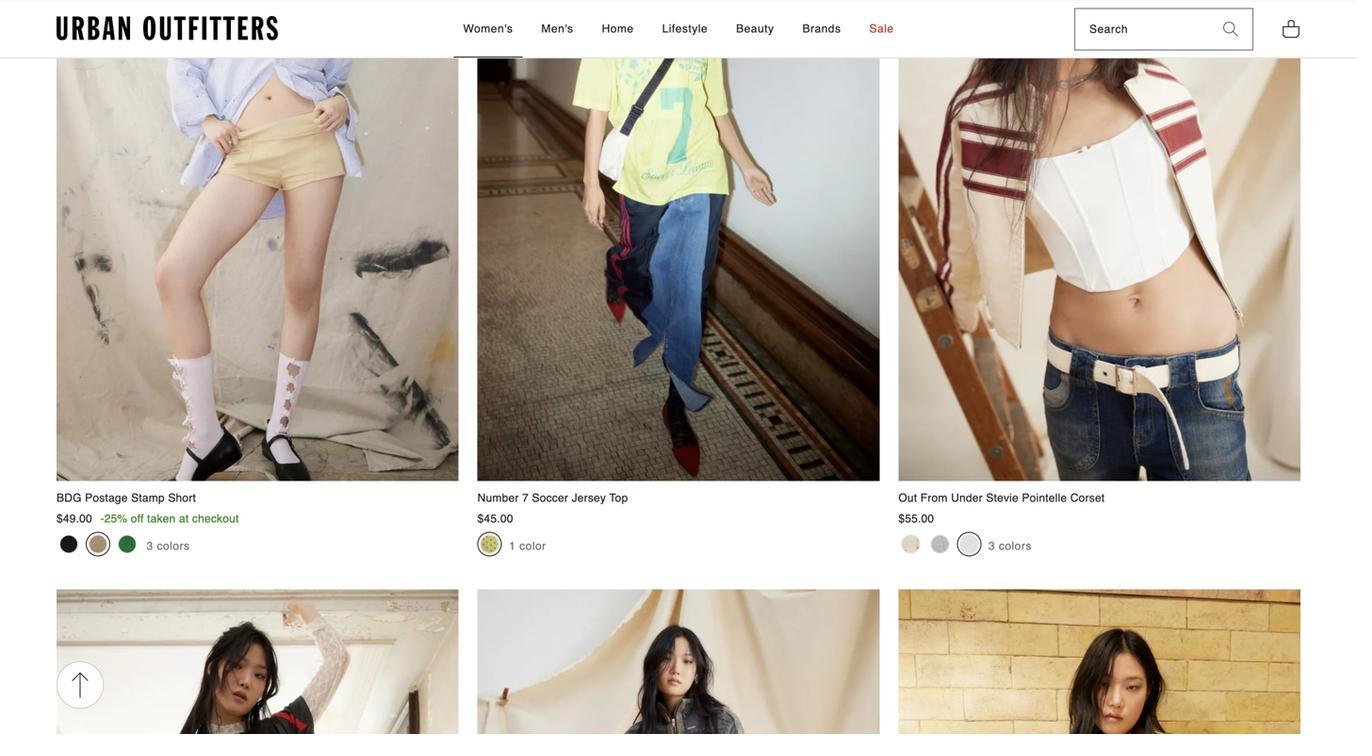 Task type: describe. For each thing, give the bounding box(es) containing it.
brands link
[[793, 1, 851, 58]]

sale
[[870, 22, 894, 35]]

out
[[899, 492, 917, 505]]

under
[[951, 492, 983, 505]]

brands
[[803, 22, 841, 35]]

number 7 soccer jersey top link
[[478, 0, 880, 507]]

sale link
[[860, 1, 904, 58]]

urban renewal remade football jersey maxi dress image
[[57, 589, 459, 734]]

checkout
[[192, 512, 239, 525]]

$49.00 -25% off taken at checkout
[[57, 512, 239, 525]]

lifestyle
[[662, 22, 708, 35]]

original price: $45.00 element
[[478, 512, 513, 525]]

soccer
[[532, 492, 568, 505]]

-
[[100, 512, 104, 525]]

stevie
[[986, 492, 1019, 505]]

bdg postage stamp short
[[57, 492, 196, 505]]

ivory image
[[960, 535, 979, 554]]

short
[[168, 492, 196, 505]]

7
[[522, 492, 529, 505]]

pointelle
[[1022, 492, 1067, 505]]

original price: $55.00 element
[[899, 512, 934, 525]]

men's
[[541, 22, 574, 35]]

Search text field
[[1076, 9, 1209, 50]]

men's link
[[532, 1, 583, 58]]

yellow image
[[480, 535, 499, 554]]

lifestyle link
[[653, 1, 717, 58]]

bdg postage stamp short link
[[57, 0, 459, 507]]

black image
[[59, 535, 78, 554]]

neutral multi image
[[89, 535, 107, 554]]

3 for stamp
[[147, 540, 153, 553]]

taken
[[147, 512, 176, 525]]

out from under stevie pointelle corset image
[[899, 0, 1301, 481]]

$45.00
[[478, 512, 513, 525]]

main navigation element
[[302, 1, 1056, 58]]

off
[[131, 512, 144, 525]]

color
[[520, 540, 546, 553]]

beauty link
[[727, 1, 784, 58]]



Task type: locate. For each thing, give the bounding box(es) containing it.
corset
[[1071, 492, 1105, 505]]

1
[[509, 540, 516, 553]]

2 3 colors from the left
[[989, 540, 1032, 553]]

my shopping bag image
[[1282, 18, 1301, 39]]

green image
[[118, 535, 137, 554]]

1 3 colors from the left
[[147, 540, 190, 553]]

1 horizontal spatial 3
[[989, 540, 995, 553]]

out from under stevie pointelle corset link
[[899, 0, 1301, 507]]

0 horizontal spatial colors
[[157, 540, 190, 553]]

colors
[[157, 540, 190, 553], [999, 540, 1032, 553]]

stamp
[[131, 492, 165, 505]]

out from under stevie pointelle corset
[[899, 492, 1105, 505]]

colors for stevie
[[999, 540, 1032, 553]]

25%
[[104, 512, 128, 525]]

$49.00
[[57, 512, 92, 525]]

3 for under
[[989, 540, 995, 553]]

3 colors for stevie
[[989, 540, 1032, 553]]

3 right ivory 'icon'
[[989, 540, 995, 553]]

3 colors down taken
[[147, 540, 190, 553]]

colors for short
[[157, 540, 190, 553]]

colors down at
[[157, 540, 190, 553]]

urban outfitters image
[[57, 16, 278, 41]]

top
[[609, 492, 628, 505]]

from
[[921, 492, 948, 505]]

urban renewal remade lettuce edge soccer jersey baby tee image
[[899, 589, 1301, 734]]

number 7 soccer jersey top
[[478, 492, 628, 505]]

3
[[147, 540, 153, 553], [989, 540, 995, 553]]

3 colors
[[147, 540, 190, 553], [989, 540, 1032, 553]]

1 color
[[509, 540, 546, 553]]

1 colors from the left
[[157, 540, 190, 553]]

number 7 soccer jersey top image
[[478, 0, 880, 481]]

floral image
[[901, 535, 920, 554]]

women's link
[[454, 1, 523, 58]]

0 horizontal spatial 3
[[147, 540, 153, 553]]

home
[[602, 22, 634, 35]]

1 horizontal spatial 3 colors
[[989, 540, 1032, 553]]

number
[[478, 492, 519, 505]]

1 horizontal spatial colors
[[999, 540, 1032, 553]]

2 3 from the left
[[989, 540, 995, 553]]

home link
[[593, 1, 643, 58]]

3 right green icon
[[147, 540, 153, 553]]

at
[[179, 512, 189, 525]]

0 horizontal spatial 3 colors
[[147, 540, 190, 553]]

search image
[[1224, 22, 1239, 37]]

3 colors for short
[[147, 540, 190, 553]]

bdg jess nylon track short image
[[478, 589, 880, 734]]

bdg
[[57, 492, 82, 505]]

grey image
[[931, 535, 950, 554]]

colors right ivory 'icon'
[[999, 540, 1032, 553]]

bdg postage stamp short image
[[57, 0, 459, 481]]

1 3 from the left
[[147, 540, 153, 553]]

jersey
[[572, 492, 606, 505]]

postage
[[85, 492, 128, 505]]

women's
[[463, 22, 513, 35]]

None search field
[[1076, 9, 1209, 50]]

original price: $49.00 element
[[57, 512, 92, 525]]

2 colors from the left
[[999, 540, 1032, 553]]

beauty
[[736, 22, 774, 35]]

$55.00
[[899, 512, 934, 525]]

3 colors right ivory 'icon'
[[989, 540, 1032, 553]]



Task type: vqa. For each thing, say whether or not it's contained in the screenshot.
Shop
no



